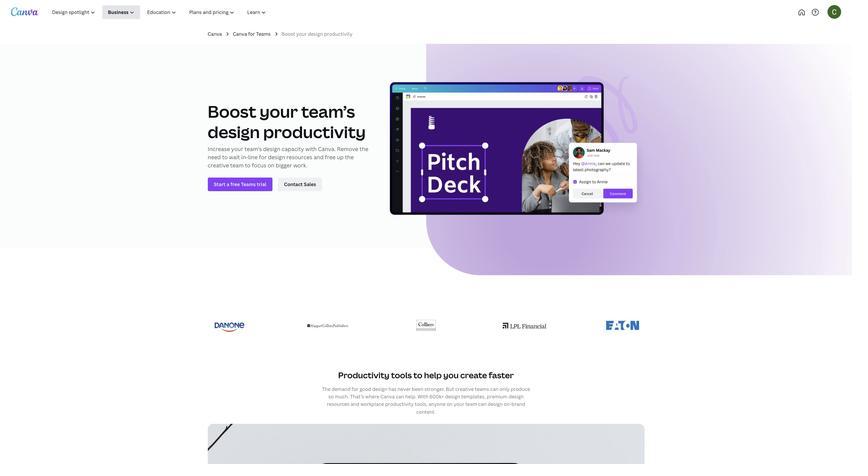 Task type: vqa. For each thing, say whether or not it's contained in the screenshot.
Jeremy Miller ICON
no



Task type: describe. For each thing, give the bounding box(es) containing it.
0 vertical spatial team's
[[301, 101, 355, 123]]

productivity
[[338, 370, 390, 381]]

with
[[306, 145, 317, 153]]

where
[[365, 393, 380, 400]]

your inside the demand for good design has never been stronger. but creative teams can only produce so much. that's where canva can help. with 600k+ design templates, premium design resources and workplace productivity tools, anyone on your team can design on-brand content.
[[454, 401, 464, 407]]

on-
[[504, 401, 512, 407]]

increase
[[208, 145, 230, 153]]

productivity inside boost your team's design productivity increase your team's design capacity with canva. remove the need to wait in-line for design resources and free up the creative team to focus on bigger work.
[[263, 121, 366, 143]]

foreground image - increase design productivity image
[[390, 75, 645, 218]]

0 vertical spatial for
[[248, 31, 255, 37]]

resources inside the demand for good design has never been stronger. but creative teams can only produce so much. that's where canva can help. with 600k+ design templates, premium design resources and workplace productivity tools, anyone on your team can design on-brand content.
[[327, 401, 350, 407]]

brand
[[512, 401, 526, 407]]

with
[[418, 393, 428, 400]]

that's
[[350, 393, 364, 400]]

eaton image
[[606, 321, 639, 331]]

the demand for good design has never been stronger. but creative teams can only produce so much. that's where canva can help. with 600k+ design templates, premium design resources and workplace productivity tools, anyone on your team can design on-brand content.
[[322, 386, 530, 415]]

canva inside the demand for good design has never been stronger. but creative teams can only produce so much. that's where canva can help. with 600k+ design templates, premium design resources and workplace productivity tools, anyone on your team can design on-brand content.
[[381, 393, 395, 400]]

creative inside boost your team's design productivity increase your team's design capacity with canva. remove the need to wait in-line for design resources and free up the creative team to focus on bigger work.
[[208, 162, 229, 169]]

boost your team's design productivity increase your team's design capacity with canva. remove the need to wait in-line for design resources and free up the creative team to focus on bigger work.
[[208, 101, 369, 169]]

frame 10288828 (6) image
[[426, 44, 852, 275]]

0 vertical spatial to
[[222, 154, 228, 161]]

up
[[337, 154, 344, 161]]

need
[[208, 154, 221, 161]]

resources inside boost your team's design productivity increase your team's design capacity with canva. remove the need to wait in-line for design resources and free up the creative team to focus on bigger work.
[[287, 154, 313, 161]]

content.
[[417, 409, 436, 415]]

ui - video thumbnail (new creative) (12) image
[[208, 424, 645, 464]]

0 vertical spatial can
[[490, 386, 499, 392]]

and inside boost your team's design productivity increase your team's design capacity with canva. remove the need to wait in-line for design resources and free up the creative team to focus on bigger work.
[[314, 154, 324, 161]]

team inside boost your team's design productivity increase your team's design capacity with canva. remove the need to wait in-line for design resources and free up the creative team to focus on bigger work.
[[230, 162, 244, 169]]

demand
[[332, 386, 351, 392]]

0 vertical spatial productivity
[[324, 31, 353, 37]]

productivity tools to help you create faster
[[338, 370, 514, 381]]

stronger.
[[425, 386, 445, 392]]

the
[[322, 386, 331, 392]]

never
[[398, 386, 411, 392]]

2 vertical spatial can
[[478, 401, 487, 407]]

faster
[[489, 370, 514, 381]]

on inside boost your team's design productivity increase your team's design capacity with canva. remove the need to wait in-line for design resources and free up the creative team to focus on bigger work.
[[268, 162, 275, 169]]

for inside the demand for good design has never been stronger. but creative teams can only produce so much. that's where canva can help. with 600k+ design templates, premium design resources and workplace productivity tools, anyone on your team can design on-brand content.
[[352, 386, 359, 392]]

anyone
[[429, 401, 446, 407]]

line
[[248, 154, 258, 161]]



Task type: locate. For each thing, give the bounding box(es) containing it.
0 horizontal spatial the
[[345, 154, 354, 161]]

in-
[[241, 154, 248, 161]]

creative down need
[[208, 162, 229, 169]]

0 vertical spatial on
[[268, 162, 275, 169]]

canva inside canva for teams link
[[233, 31, 247, 37]]

focus
[[252, 162, 266, 169]]

has
[[389, 386, 397, 392]]

1 vertical spatial to
[[245, 162, 251, 169]]

0 horizontal spatial team
[[230, 162, 244, 169]]

2 vertical spatial to
[[414, 370, 423, 381]]

for
[[248, 31, 255, 37], [259, 154, 267, 161], [352, 386, 359, 392]]

tools
[[391, 370, 412, 381]]

0 vertical spatial the
[[360, 145, 369, 153]]

teams
[[475, 386, 489, 392]]

canva link
[[208, 30, 222, 38]]

and inside the demand for good design has never been stronger. but creative teams can only produce so much. that's where canva can help. with 600k+ design templates, premium design resources and workplace productivity tools, anyone on your team can design on-brand content.
[[351, 401, 359, 407]]

colliers international image
[[416, 316, 436, 336]]

1 horizontal spatial the
[[360, 145, 369, 153]]

2 vertical spatial productivity
[[385, 401, 414, 407]]

productivity inside the demand for good design has never been stronger. but creative teams can only produce so much. that's where canva can help. with 600k+ design templates, premium design resources and workplace productivity tools, anyone on your team can design on-brand content.
[[385, 401, 414, 407]]

team's
[[301, 101, 355, 123], [245, 145, 262, 153]]

can
[[490, 386, 499, 392], [396, 393, 404, 400], [478, 401, 487, 407]]

0 horizontal spatial and
[[314, 154, 324, 161]]

team down wait
[[230, 162, 244, 169]]

1 vertical spatial for
[[259, 154, 267, 161]]

1 horizontal spatial and
[[351, 401, 359, 407]]

0 horizontal spatial for
[[248, 31, 255, 37]]

1 horizontal spatial team's
[[301, 101, 355, 123]]

2 vertical spatial for
[[352, 386, 359, 392]]

2 horizontal spatial can
[[490, 386, 499, 392]]

the
[[360, 145, 369, 153], [345, 154, 354, 161]]

so
[[329, 393, 334, 400]]

1 vertical spatial the
[[345, 154, 354, 161]]

bigger
[[276, 162, 292, 169]]

1 horizontal spatial creative
[[455, 386, 474, 392]]

canva.
[[318, 145, 336, 153]]

1 horizontal spatial team
[[466, 401, 477, 407]]

resources
[[287, 154, 313, 161], [327, 401, 350, 407]]

on inside the demand for good design has never been stronger. but creative teams can only produce so much. that's where canva can help. with 600k+ design templates, premium design resources and workplace productivity tools, anyone on your team can design on-brand content.
[[447, 401, 453, 407]]

team
[[230, 162, 244, 169], [466, 401, 477, 407]]

but
[[446, 386, 454, 392]]

team down the templates,
[[466, 401, 477, 407]]

0 horizontal spatial resources
[[287, 154, 313, 161]]

1 horizontal spatial for
[[259, 154, 267, 161]]

0 horizontal spatial on
[[268, 162, 275, 169]]

canva for teams link
[[233, 30, 271, 38]]

the right remove
[[360, 145, 369, 153]]

remove
[[337, 145, 358, 153]]

tools,
[[415, 401, 428, 407]]

0 vertical spatial boost
[[282, 31, 295, 37]]

1 horizontal spatial canva
[[233, 31, 247, 37]]

much.
[[335, 393, 349, 400]]

0 vertical spatial resources
[[287, 154, 313, 161]]

1 horizontal spatial boost
[[282, 31, 295, 37]]

1 vertical spatial and
[[351, 401, 359, 407]]

help.
[[405, 393, 417, 400]]

1 vertical spatial can
[[396, 393, 404, 400]]

boost for design
[[208, 101, 256, 123]]

0 horizontal spatial team's
[[245, 145, 262, 153]]

0 horizontal spatial creative
[[208, 162, 229, 169]]

creative
[[208, 162, 229, 169], [455, 386, 474, 392]]

can down the templates,
[[478, 401, 487, 407]]

capacity
[[282, 145, 304, 153]]

boost
[[282, 31, 295, 37], [208, 101, 256, 123]]

teams
[[256, 31, 271, 37]]

team inside the demand for good design has never been stronger. but creative teams can only produce so much. that's where canva can help. with 600k+ design templates, premium design resources and workplace productivity tools, anyone on your team can design on-brand content.
[[466, 401, 477, 407]]

premium
[[487, 393, 508, 400]]

600k+
[[430, 393, 444, 400]]

resources down much. on the bottom of the page
[[327, 401, 350, 407]]

and down that's
[[351, 401, 359, 407]]

free
[[325, 154, 336, 161]]

been
[[412, 386, 424, 392]]

good
[[360, 386, 371, 392]]

templates,
[[462, 393, 486, 400]]

canva for canva for teams
[[233, 31, 247, 37]]

1 horizontal spatial can
[[478, 401, 487, 407]]

2 horizontal spatial canva
[[381, 393, 395, 400]]

on right focus
[[268, 162, 275, 169]]

to left wait
[[222, 154, 228, 161]]

work.
[[293, 162, 308, 169]]

2 horizontal spatial for
[[352, 386, 359, 392]]

0 horizontal spatial boost
[[208, 101, 256, 123]]

1 horizontal spatial on
[[447, 401, 453, 407]]

and down with
[[314, 154, 324, 161]]

can up premium
[[490, 386, 499, 392]]

your
[[296, 31, 307, 37], [260, 101, 298, 123], [231, 145, 243, 153], [454, 401, 464, 407]]

0 vertical spatial and
[[314, 154, 324, 161]]

1 vertical spatial creative
[[455, 386, 474, 392]]

1 vertical spatial on
[[447, 401, 453, 407]]

1 vertical spatial team
[[466, 401, 477, 407]]

2 horizontal spatial to
[[414, 370, 423, 381]]

danone image
[[215, 319, 244, 332]]

for up focus
[[259, 154, 267, 161]]

1 vertical spatial boost
[[208, 101, 256, 123]]

on
[[268, 162, 275, 169], [447, 401, 453, 407]]

lpl financial image
[[503, 323, 546, 329]]

wait
[[229, 154, 240, 161]]

1 horizontal spatial to
[[245, 162, 251, 169]]

help
[[424, 370, 442, 381]]

for up that's
[[352, 386, 359, 392]]

create
[[461, 370, 487, 381]]

1 vertical spatial team's
[[245, 145, 262, 153]]

you
[[444, 370, 459, 381]]

design
[[308, 31, 323, 37], [208, 121, 260, 143], [263, 145, 280, 153], [268, 154, 285, 161], [372, 386, 387, 392], [445, 393, 460, 400], [509, 393, 524, 400], [488, 401, 503, 407]]

and
[[314, 154, 324, 161], [351, 401, 359, 407]]

the down remove
[[345, 154, 354, 161]]

1 vertical spatial resources
[[327, 401, 350, 407]]

0 horizontal spatial to
[[222, 154, 228, 161]]

only
[[500, 386, 510, 392]]

canva
[[208, 31, 222, 37], [233, 31, 247, 37], [381, 393, 395, 400]]

for inside boost your team's design productivity increase your team's design capacity with canva. remove the need to wait in-line for design resources and free up the creative team to focus on bigger work.
[[259, 154, 267, 161]]

to down the "in-"
[[245, 162, 251, 169]]

productivity
[[324, 31, 353, 37], [263, 121, 366, 143], [385, 401, 414, 407]]

0 vertical spatial creative
[[208, 162, 229, 169]]

canva for teams
[[233, 31, 271, 37]]

0 horizontal spatial can
[[396, 393, 404, 400]]

canva for canva
[[208, 31, 222, 37]]

boost your design productivity
[[282, 31, 353, 37]]

0 horizontal spatial canva
[[208, 31, 222, 37]]

to
[[222, 154, 228, 161], [245, 162, 251, 169], [414, 370, 423, 381]]

on right the anyone
[[447, 401, 453, 407]]

0 vertical spatial team
[[230, 162, 244, 169]]

to up the been
[[414, 370, 423, 381]]

harper collins publishers image
[[307, 321, 349, 331]]

resources up the work.
[[287, 154, 313, 161]]

can down never
[[396, 393, 404, 400]]

top level navigation element
[[46, 5, 295, 19]]

boost inside boost your team's design productivity increase your team's design capacity with canva. remove the need to wait in-line for design resources and free up the creative team to focus on bigger work.
[[208, 101, 256, 123]]

creative up the templates,
[[455, 386, 474, 392]]

1 vertical spatial productivity
[[263, 121, 366, 143]]

creative inside the demand for good design has never been stronger. but creative teams can only produce so much. that's where canva can help. with 600k+ design templates, premium design resources and workplace productivity tools, anyone on your team can design on-brand content.
[[455, 386, 474, 392]]

boost for productivity
[[282, 31, 295, 37]]

1 horizontal spatial resources
[[327, 401, 350, 407]]

produce
[[511, 386, 530, 392]]

workplace
[[361, 401, 384, 407]]

for left the teams
[[248, 31, 255, 37]]



